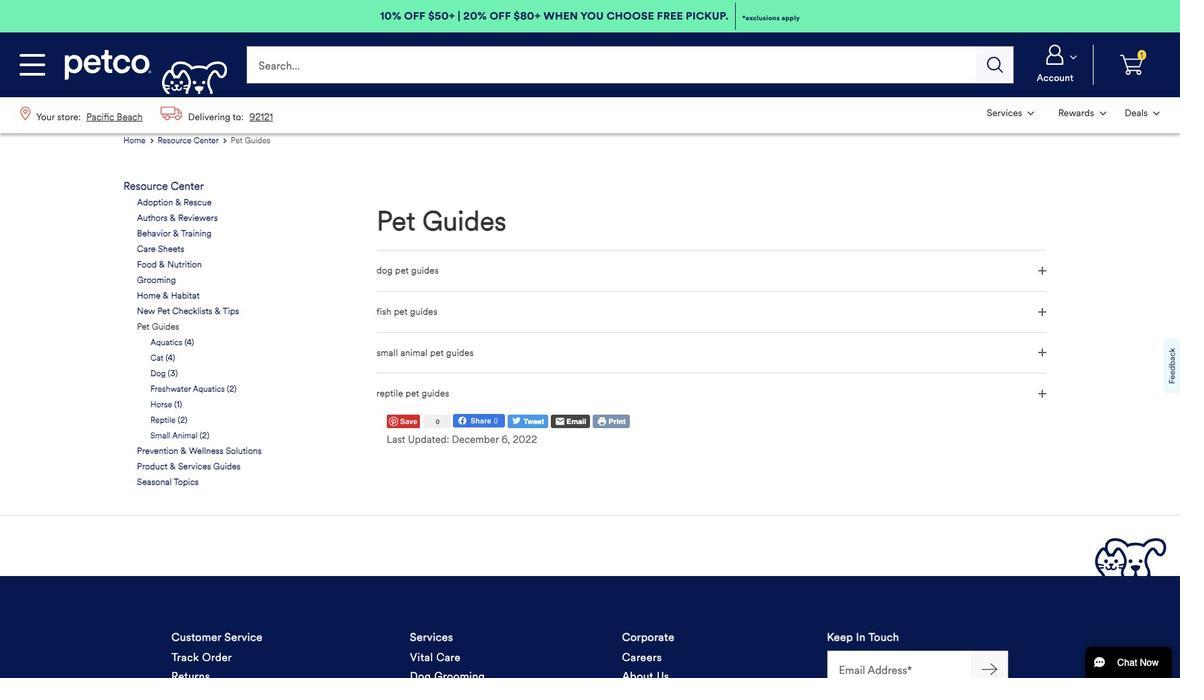 Task type: vqa. For each thing, say whether or not it's contained in the screenshot.
'dog deals' 'image'
no



Task type: describe. For each thing, give the bounding box(es) containing it.
freshwater
[[151, 384, 191, 394]]

service
[[225, 631, 263, 644]]

& down animal
[[181, 446, 187, 457]]

1 carat down icon 13 button from the left
[[980, 99, 1043, 128]]

grooming
[[137, 275, 176, 286]]

training
[[181, 228, 212, 239]]

cat
[[151, 353, 164, 363]]

keep in touch
[[828, 631, 900, 644]]

sidebar navigation element
[[123, 180, 328, 489]]

1 horizontal spatial aquatics
[[193, 384, 225, 394]]

*exclusions
[[743, 13, 780, 22]]

pet down home & habitat link
[[157, 306, 170, 317]]

fish
[[377, 306, 392, 317]]

new
[[137, 306, 155, 317]]

0 horizontal spatial aquatics
[[151, 337, 183, 347]]

reptile pet guides link
[[377, 373, 1047, 414]]

sheets
[[158, 244, 184, 255]]

guides for dog pet guides
[[412, 265, 439, 276]]

behavior & training link
[[137, 228, 212, 240]]

horse link
[[151, 399, 172, 411]]

customer service
[[172, 631, 263, 644]]

pet for fish
[[394, 306, 408, 317]]

& left tips
[[215, 306, 221, 317]]

services inside "resource center adoption & rescue authors & reviewers behavior & training care sheets food & nutrition grooming home & habitat new pet checklists & tips pet guides aquatics (4) cat (4) dog (3) freshwater aquatics (2) horse (1) reptile (2) small animal (2) prevention & wellness solutions product & services guides seasonal topics"
[[178, 461, 211, 472]]

Search search field
[[247, 46, 977, 84]]

aquatics link
[[151, 337, 183, 349]]

1 vertical spatial (4)
[[166, 353, 175, 363]]

vital care
[[410, 651, 461, 664]]

careers link
[[623, 649, 663, 668]]

0 horizontal spatial pet guides
[[231, 135, 271, 145]]

6,
[[502, 434, 511, 446]]

& up the behavior & training link
[[170, 213, 176, 224]]

seasonal
[[137, 477, 172, 488]]

fish pet guides link
[[377, 291, 1047, 332]]

small
[[151, 430, 170, 441]]

& up authors & reviewers link
[[175, 197, 181, 208]]

home link
[[123, 133, 155, 147]]

vital
[[410, 651, 433, 664]]

guides for fish pet guides
[[410, 306, 438, 317]]

0 vertical spatial carat down icon 13 button
[[1023, 45, 1088, 85]]

center for resource center
[[194, 135, 219, 145]]

1 list from the left
[[11, 97, 283, 133]]

dog
[[377, 265, 393, 276]]

resource center adoption & rescue authors & reviewers behavior & training care sheets food & nutrition grooming home & habitat new pet checklists & tips pet guides aquatics (4) cat (4) dog (3) freshwater aquatics (2) horse (1) reptile (2) small animal (2) prevention & wellness solutions product & services guides seasonal topics
[[123, 180, 262, 488]]

free
[[657, 9, 684, 22]]

careers
[[623, 651, 663, 664]]

touch
[[869, 631, 900, 644]]

carat down icon 13 button inside "list"
[[1046, 99, 1115, 128]]

& down grooming
[[163, 291, 169, 301]]

adoption
[[137, 197, 173, 208]]

20%
[[464, 9, 487, 22]]

small animal pet guides
[[377, 347, 474, 358]]

print link
[[593, 415, 630, 429]]

home & habitat link
[[137, 290, 200, 302]]

apply
[[782, 13, 801, 22]]

resource for resource center
[[158, 135, 192, 145]]

dog pet guides link
[[377, 250, 1047, 291]]

email
[[565, 418, 587, 427]]

carat down icon 13 image for carat down icon 13 dropdown button within "list"
[[1100, 112, 1107, 116]]

& down authors & reviewers link
[[173, 228, 179, 239]]

habitat
[[171, 291, 200, 301]]

authors & reviewers link
[[137, 212, 218, 224]]

(1)
[[174, 399, 182, 409]]

care inside "resource center adoption & rescue authors & reviewers behavior & training care sheets food & nutrition grooming home & habitat new pet checklists & tips pet guides aquatics (4) cat (4) dog (3) freshwater aquatics (2) horse (1) reptile (2) small animal (2) prevention & wellness solutions product & services guides seasonal topics"
[[137, 244, 156, 255]]

carat down icon 13 image for 2nd carat down icon 13 popup button
[[1154, 112, 1161, 116]]

pet right resource center
[[231, 135, 243, 145]]

arrow right 12 button
[[971, 651, 1009, 678]]

2022
[[513, 434, 538, 446]]

last updated: december 6, 2022
[[387, 434, 538, 446]]

fish pet guides
[[377, 306, 438, 317]]

product & services guides link
[[137, 461, 241, 473]]

0 horizontal spatial (2)
[[178, 415, 188, 425]]

1 vertical spatial pet guides
[[377, 205, 507, 238]]

guides right animal in the left bottom of the page
[[447, 347, 474, 358]]

reptile link
[[151, 414, 176, 426]]

dog
[[151, 368, 166, 378]]

order
[[202, 651, 232, 664]]

animal
[[172, 430, 198, 441]]

10% off $50+ | 20% off $80+ when you choose free pickup.
[[380, 9, 729, 22]]

authors
[[137, 213, 168, 224]]

pet for dog
[[395, 265, 409, 276]]

dog link
[[151, 368, 166, 380]]

new pet checklists & tips link
[[137, 305, 239, 318]]

solutions
[[226, 446, 262, 457]]



Task type: locate. For each thing, give the bounding box(es) containing it.
2 list from the left
[[978, 97, 1170, 129]]

vital care link
[[410, 649, 461, 668]]

updated:
[[408, 434, 450, 446]]

carat down icon 13 image for second carat down icon 13 popup button from the right
[[1028, 112, 1035, 116]]

(4) right cat
[[166, 353, 175, 363]]

corporate
[[623, 631, 675, 644]]

small animal link
[[151, 430, 198, 442]]

2 carat down icon 13 button from the left
[[1118, 99, 1169, 128]]

care up food
[[137, 244, 156, 255]]

1 horizontal spatial carat down icon 13 button
[[1118, 99, 1169, 128]]

search image
[[987, 57, 1004, 73]]

pet right animal in the left bottom of the page
[[430, 347, 444, 358]]

resource center link right home "link"
[[158, 133, 228, 147]]

None email field
[[828, 651, 971, 678]]

carat down icon 13 button down search icon
[[980, 99, 1043, 128]]

0 vertical spatial resource center link
[[158, 133, 228, 147]]

pet down "new" on the top left of the page
[[137, 322, 150, 332]]

1 horizontal spatial pet guides
[[377, 205, 507, 238]]

home left resource center
[[123, 135, 146, 145]]

home inside "link"
[[123, 135, 146, 145]]

resource center link up the adoption
[[123, 180, 204, 193]]

1 vertical spatial aquatics
[[193, 384, 225, 394]]

(2) up animal
[[178, 415, 188, 425]]

nutrition
[[167, 260, 202, 270]]

1 horizontal spatial list
[[978, 97, 1170, 129]]

resource inside "resource center adoption & rescue authors & reviewers behavior & training care sheets food & nutrition grooming home & habitat new pet checklists & tips pet guides aquatics (4) cat (4) dog (3) freshwater aquatics (2) horse (1) reptile (2) small animal (2) prevention & wellness solutions product & services guides seasonal topics"
[[123, 180, 168, 193]]

1 vertical spatial carat down icon 13 button
[[1046, 99, 1115, 128]]

0 horizontal spatial off
[[404, 9, 426, 22]]

dog pet guides
[[377, 265, 439, 276]]

(2) up wellness
[[200, 430, 210, 441]]

aquatics up cat
[[151, 337, 183, 347]]

1 off from the left
[[404, 9, 426, 22]]

guides right the 'fish'
[[410, 306, 438, 317]]

you
[[581, 9, 604, 22]]

services
[[178, 461, 211, 472], [410, 631, 454, 644]]

resource
[[158, 135, 192, 145], [123, 180, 168, 193]]

(3)
[[168, 368, 178, 378]]

reptile pet guides
[[377, 388, 450, 400]]

center inside "resource center adoption & rescue authors & reviewers behavior & training care sheets food & nutrition grooming home & habitat new pet checklists & tips pet guides aquatics (4) cat (4) dog (3) freshwater aquatics (2) horse (1) reptile (2) small animal (2) prevention & wellness solutions product & services guides seasonal topics"
[[171, 180, 204, 193]]

reptile
[[151, 415, 176, 425]]

(4) right aquatics link
[[185, 337, 194, 347]]

animal
[[401, 347, 428, 358]]

carat down icon 13 button down 1 link
[[1118, 99, 1169, 128]]

when
[[544, 9, 578, 22]]

1 horizontal spatial care
[[437, 651, 461, 664]]

pet right dog
[[395, 265, 409, 276]]

track order
[[172, 651, 232, 664]]

topics
[[174, 477, 199, 488]]

0 vertical spatial services
[[178, 461, 211, 472]]

grooming link
[[137, 274, 176, 287]]

1 vertical spatial center
[[171, 180, 204, 193]]

off
[[404, 9, 426, 22], [490, 9, 511, 22]]

0 vertical spatial center
[[194, 135, 219, 145]]

1 vertical spatial resource center link
[[123, 180, 204, 193]]

& up seasonal topics link
[[170, 461, 176, 472]]

care sheets link
[[137, 243, 184, 255]]

1 horizontal spatial services
[[410, 631, 454, 644]]

resource center
[[158, 135, 219, 145]]

aquatics right 'freshwater'
[[193, 384, 225, 394]]

reptile
[[377, 388, 403, 400]]

services down the prevention & wellness solutions link
[[178, 461, 211, 472]]

0 vertical spatial home
[[123, 135, 146, 145]]

wellness
[[189, 446, 224, 457]]

off right 20%
[[490, 9, 511, 22]]

0 vertical spatial care
[[137, 244, 156, 255]]

0 vertical spatial (2)
[[227, 384, 237, 394]]

1 vertical spatial services
[[410, 631, 454, 644]]

guides for reptile pet guides
[[422, 388, 450, 400]]

save
[[400, 417, 418, 426]]

1 vertical spatial resource
[[123, 180, 168, 193]]

prevention & wellness solutions link
[[137, 445, 262, 457]]

resource inside 'resource center' link
[[158, 135, 192, 145]]

choose
[[607, 9, 655, 22]]

$80+
[[514, 9, 541, 22]]

&
[[175, 197, 181, 208], [170, 213, 176, 224], [173, 228, 179, 239], [159, 260, 165, 270], [163, 291, 169, 301], [215, 306, 221, 317], [181, 446, 187, 457], [170, 461, 176, 472]]

food & nutrition link
[[137, 259, 202, 271]]

pet for reptile
[[406, 388, 420, 400]]

pet
[[395, 265, 409, 276], [394, 306, 408, 317], [430, 347, 444, 358], [406, 388, 420, 400]]

|
[[458, 9, 461, 22]]

1 vertical spatial (2)
[[178, 415, 188, 425]]

0 vertical spatial (4)
[[185, 337, 194, 347]]

pet guides
[[231, 135, 271, 145], [377, 205, 507, 238]]

december
[[452, 434, 499, 446]]

track
[[172, 651, 199, 664]]

0 horizontal spatial care
[[137, 244, 156, 255]]

small
[[377, 347, 398, 358]]

home inside "resource center adoption & rescue authors & reviewers behavior & training care sheets food & nutrition grooming home & habitat new pet checklists & tips pet guides aquatics (4) cat (4) dog (3) freshwater aquatics (2) horse (1) reptile (2) small animal (2) prevention & wellness solutions product & services guides seasonal topics"
[[137, 291, 161, 301]]

horse
[[151, 399, 172, 409]]

1 vertical spatial care
[[437, 651, 461, 664]]

track order link
[[172, 649, 232, 668]]

pet guides right resource center
[[231, 135, 271, 145]]

0 vertical spatial pet guides
[[231, 135, 271, 145]]

list
[[11, 97, 283, 133], [978, 97, 1170, 129]]

product
[[137, 461, 168, 472]]

10%
[[380, 9, 402, 22]]

customer
[[172, 631, 222, 644]]

tweet
[[522, 418, 544, 427]]

home up "new" on the top left of the page
[[137, 291, 161, 301]]

guides right dog
[[412, 265, 439, 276]]

pet guides up dog pet guides
[[377, 205, 507, 238]]

cat link
[[151, 352, 164, 364]]

pet right the 'fish'
[[394, 306, 408, 317]]

1 vertical spatial home
[[137, 291, 161, 301]]

0 vertical spatial resource
[[158, 135, 192, 145]]

aquatics
[[151, 337, 183, 347], [193, 384, 225, 394]]

resource right home "link"
[[158, 135, 192, 145]]

pet right reptile
[[406, 388, 420, 400]]

0 vertical spatial aquatics
[[151, 337, 183, 347]]

resource for resource center adoption & rescue authors & reviewers behavior & training care sheets food & nutrition grooming home & habitat new pet checklists & tips pet guides aquatics (4) cat (4) dog (3) freshwater aquatics (2) horse (1) reptile (2) small animal (2) prevention & wellness solutions product & services guides seasonal topics
[[123, 180, 168, 193]]

1 horizontal spatial off
[[490, 9, 511, 22]]

care right vital
[[437, 651, 461, 664]]

pet up dog
[[377, 205, 416, 238]]

submit email address image
[[982, 662, 998, 678]]

1 horizontal spatial (2)
[[200, 430, 210, 441]]

pickup.
[[686, 9, 729, 22]]

food
[[137, 260, 157, 270]]

0 horizontal spatial (4)
[[166, 353, 175, 363]]

2 vertical spatial (2)
[[200, 430, 210, 441]]

0 horizontal spatial carat down icon 13 button
[[980, 99, 1043, 128]]

in
[[857, 631, 866, 644]]

guides up 0
[[422, 388, 450, 400]]

reviewers
[[178, 213, 218, 224]]

carat down icon 13 image
[[1071, 55, 1077, 59], [1028, 112, 1035, 116], [1100, 112, 1107, 116], [1154, 112, 1161, 116]]

(2) right freshwater aquatics link
[[227, 384, 237, 394]]

resource up the adoption
[[123, 180, 168, 193]]

tweet link
[[508, 415, 548, 429]]

keep
[[828, 631, 854, 644]]

0 horizontal spatial services
[[178, 461, 211, 472]]

off right the 10%
[[404, 9, 426, 22]]

checklists
[[172, 306, 213, 317]]

1 link
[[1100, 45, 1165, 85]]

seasonal topics link
[[137, 476, 199, 489]]

adoption & rescue link
[[137, 197, 212, 209]]

carat down icon 13 button
[[1023, 45, 1088, 85], [1046, 99, 1115, 128]]

services up vital care
[[410, 631, 454, 644]]

2 off from the left
[[490, 9, 511, 22]]

2 horizontal spatial (2)
[[227, 384, 237, 394]]

print
[[607, 418, 626, 427]]

center for resource center adoption & rescue authors & reviewers behavior & training care sheets food & nutrition grooming home & habitat new pet checklists & tips pet guides aquatics (4) cat (4) dog (3) freshwater aquatics (2) horse (1) reptile (2) small animal (2) prevention & wellness solutions product & services guides seasonal topics
[[171, 180, 204, 193]]

tips
[[223, 306, 239, 317]]

0 horizontal spatial list
[[11, 97, 283, 133]]

$50+
[[428, 9, 455, 22]]

behavior
[[137, 228, 171, 239]]

care
[[137, 244, 156, 255], [437, 651, 461, 664]]

& right food
[[159, 260, 165, 270]]

(2)
[[227, 384, 237, 394], [178, 415, 188, 425], [200, 430, 210, 441]]

resource center link
[[158, 133, 228, 147], [123, 180, 204, 193]]

center
[[194, 135, 219, 145], [171, 180, 204, 193]]

prevention
[[137, 446, 178, 457]]

0
[[436, 418, 440, 426]]

freshwater aquatics link
[[151, 383, 225, 395]]

1 horizontal spatial (4)
[[185, 337, 194, 347]]



